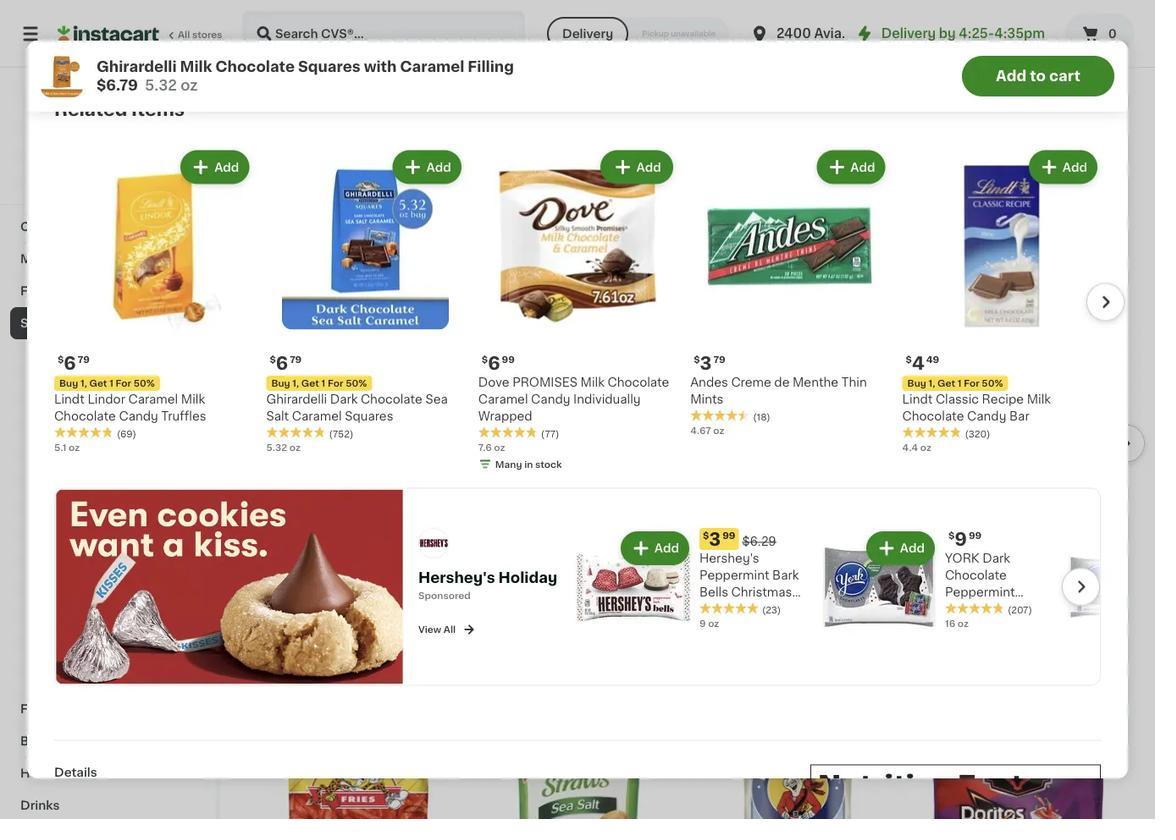 Task type: vqa. For each thing, say whether or not it's contained in the screenshot.
Ghirardelli Milk Chocolate Squares with Caramel Filling $6.79 5.32 oz's Filling
yes



Task type: describe. For each thing, give the bounding box(es) containing it.
1 vertical spatial christmas
[[731, 587, 792, 599]]

ghirardelli milk chocolate squares with caramel filling $6.79 5.32 oz
[[97, 60, 514, 93]]

2 vertical spatial 9
[[700, 619, 706, 628]]

0 vertical spatial peppermint
[[899, 68, 969, 80]]

50% for recipe
[[982, 379, 1003, 389]]

individually
[[573, 394, 641, 406]]

see eligible items button down (367)
[[254, 606, 461, 635]]

cvs® logo image
[[92, 88, 124, 120]]

0 vertical spatial christmas
[[931, 85, 992, 97]]

thin
[[842, 377, 867, 389]]

for for dark
[[328, 379, 343, 389]]

79 for nerds candy, gummy clusters, rainbow
[[277, 483, 289, 492]]

2 horizontal spatial $ 6 79
[[698, 482, 730, 500]]

79 inside $ 3 79
[[713, 356, 725, 365]]

snack mixes link
[[10, 436, 206, 468]]

2 horizontal spatial 9
[[955, 530, 967, 548]]

chocolate inside ghirardelli milk chocolate squares with caramel filling
[[785, 521, 847, 533]]

box
[[474, 555, 497, 567]]

0 horizontal spatial mints
[[30, 543, 64, 555]]

5.32 for 6
[[694, 571, 715, 580]]

caramel for ghirardelli milk chocolate squares with caramel filling $6.79 5.32 oz
[[400, 60, 464, 74]]

mints & gum
[[30, 543, 108, 555]]

hershey's image for hershey's holiday
[[418, 528, 449, 559]]

eligible down (367)
[[330, 614, 374, 626]]

more snacks
[[30, 639, 107, 651]]

cart
[[1049, 69, 1081, 83]]

buy for squares
[[271, 379, 290, 389]]

first
[[20, 285, 48, 297]]

in for 6
[[524, 460, 533, 470]]

1 horizontal spatial hershey's peppermint bark bells christmas candy
[[899, 52, 999, 114]]

lindt for 6
[[54, 394, 85, 406]]

shop
[[47, 93, 79, 105]]

(2.02k)
[[757, 557, 792, 566]]

chocolate inside lindt classic recipe milk chocolate candy bar
[[902, 411, 964, 423]]

79 down 4.67 oz
[[718, 483, 730, 492]]

5.1 oz
[[54, 443, 80, 453]]

hershey's inside hershey's holiday spo nsored
[[418, 571, 495, 586]]

0 vertical spatial 3
[[909, 29, 921, 47]]

3 inside product group
[[700, 355, 712, 373]]

chewing
[[915, 538, 967, 550]]

0 vertical spatial 9
[[899, 118, 906, 127]]

snack for snack bars
[[30, 414, 67, 426]]

1 vertical spatial bark
[[772, 570, 799, 582]]

snack for snack mixes
[[30, 446, 67, 458]]

0 horizontal spatial view
[[418, 625, 441, 635]]

lindor
[[88, 394, 125, 406]]

100% satisfaction guarantee
[[43, 163, 179, 172]]

see eligible items down (367)
[[303, 614, 411, 626]]

nutrition
[[818, 773, 952, 800]]

$ inside the $ 1 89
[[918, 483, 924, 492]]

items
[[131, 101, 185, 119]]

(2.24k)
[[537, 574, 571, 583]]

0 horizontal spatial chips
[[30, 350, 65, 362]]

item carousel region containing 6
[[54, 141, 1125, 482]]

12
[[474, 588, 484, 597]]

1 vertical spatial chips
[[254, 673, 309, 691]]

buy it again link
[[10, 116, 206, 150]]

snack bars
[[30, 414, 97, 426]]

5.32 oz for 6
[[694, 571, 729, 580]]

see for 1
[[964, 594, 987, 606]]

(18)
[[753, 413, 770, 422]]

2 horizontal spatial many in stock
[[919, 72, 986, 81]]

$3.99 original price: $6.29 element for the topmost hershey's holiday image
[[899, 27, 1013, 49]]

related
[[54, 101, 127, 119]]

many in stock for buy 1, get 1 for 50%
[[271, 588, 338, 597]]

4.4 oz
[[902, 443, 931, 453]]

$ 6 99
[[482, 355, 515, 373]]

food & pantry
[[20, 704, 107, 716]]

jerky & popcorn link
[[10, 597, 206, 629]]

1, for classic
[[929, 379, 935, 389]]

$ 9 99
[[948, 530, 982, 548]]

view all for bottom hershey's holiday image
[[418, 625, 456, 635]]

$ down snacks & candy
[[58, 356, 64, 365]]

$ inside $ 6 99
[[482, 356, 488, 365]]

de
[[774, 377, 790, 389]]

oz inside ghirardelli milk chocolate squares with caramel filling $6.79 5.32 oz
[[181, 78, 198, 93]]

$6.79
[[97, 78, 138, 93]]

squares inside ghirardelli dark chocolate sea salt caramel squares
[[345, 411, 393, 423]]

sugar
[[1003, 521, 1037, 533]]

chocolate inside ghirardelli dark chocolate sea salt caramel squares
[[361, 394, 422, 406]]

16 oz
[[945, 619, 969, 628]]

0 horizontal spatial bells
[[700, 587, 728, 599]]

snacks inside "link"
[[20, 318, 65, 329]]

29
[[496, 483, 509, 492]]

now
[[331, 220, 373, 238]]

satisfaction
[[71, 163, 128, 172]]

service type group
[[547, 17, 729, 51]]

cold
[[20, 221, 49, 233]]

related items
[[54, 101, 185, 119]]

eligible for 7
[[550, 611, 594, 623]]

1 left 89
[[924, 482, 932, 500]]

view inside view all link
[[618, 124, 641, 133]]

5.32 for buy 1, get 1 for 50%
[[266, 443, 287, 453]]

6 up salt
[[276, 355, 288, 373]]

gummy
[[346, 521, 393, 533]]

5.32 inside ghirardelli milk chocolate squares with caramel filling $6.79 5.32 oz
[[145, 78, 177, 93]]

sea
[[425, 394, 448, 406]]

polar
[[948, 521, 978, 533]]

delivery button
[[547, 17, 629, 51]]

candy inside dove promises milk chocolate caramel candy individually wrapped
[[531, 394, 570, 406]]

& for popcorn
[[67, 607, 76, 619]]

nuts & dried fruits
[[30, 511, 143, 523]]

more snacks link
[[10, 629, 206, 661]]

cvs® link
[[91, 88, 124, 141]]

sale
[[286, 220, 326, 238]]

chocolate,
[[474, 538, 539, 550]]

1 vertical spatial snacks
[[64, 639, 107, 651]]

facts
[[958, 773, 1039, 800]]

buy for bar
[[908, 379, 926, 389]]

99 inside the $ 9 99
[[969, 531, 982, 541]]

product group containing 1
[[915, 267, 1121, 614]]

0 horizontal spatial with
[[63, 180, 83, 189]]

for for classic
[[964, 379, 980, 389]]

essentials
[[111, 221, 173, 233]]

milk inside dove promises milk chocolate caramel candy individually wrapped
[[581, 377, 605, 389]]

16
[[945, 619, 955, 628]]

caramel inside lindt lindor caramel milk chocolate candy truffles
[[128, 394, 178, 406]]

many in stock for 6
[[495, 460, 562, 470]]

squares for ghirardelli milk chocolate squares with caramel filling
[[850, 521, 899, 533]]

1 vertical spatial hershey's holiday image
[[55, 489, 404, 686]]

candy inside lindt classic recipe milk chocolate candy bar
[[967, 411, 1006, 423]]

andes creme de menthe thin mints
[[690, 377, 867, 406]]

dark for 9
[[983, 553, 1010, 565]]

5.32 oz for buy 1, get 1 for 50%
[[266, 443, 301, 453]]

50% for gummy
[[333, 507, 355, 516]]

49
[[926, 356, 939, 365]]

lindt lindor caramel milk chocolate candy truffles
[[54, 394, 206, 423]]

get for dark
[[301, 379, 319, 389]]

99 right gift
[[723, 531, 736, 541]]

6 up the candy & chocolate on the left top
[[64, 355, 76, 373]]

stores
[[192, 30, 222, 39]]

by
[[939, 28, 956, 40]]

$ inside $ 3 79
[[694, 356, 700, 365]]

ct inside button
[[705, 38, 715, 47]]

dark for buy 1, get 1 for 50%
[[330, 394, 358, 406]]

add link
[[1020, 27, 1155, 146]]

it
[[74, 127, 83, 139]]

$ 1 89
[[918, 482, 947, 500]]

0 vertical spatial hershey's holiday image
[[255, 0, 604, 184]]

$ 6 79 for lindt
[[58, 355, 90, 373]]

stock for buy 1, get 1 for 50%
[[311, 588, 338, 597]]

product group containing 4
[[902, 147, 1101, 455]]

dried
[[74, 511, 107, 523]]

1 horizontal spatial 9 oz
[[899, 118, 919, 127]]

food & pantry link
[[10, 694, 206, 726]]

ferrero rocher fine hazelnut milk chocolate, chocolate candy gift box
[[474, 521, 674, 567]]

nuts & dried fruits link
[[10, 501, 206, 533]]

ghirardelli milk chocolate squares with caramel filling
[[694, 521, 899, 550]]

chips link for candy & chocolate link
[[10, 340, 206, 372]]

squares for ghirardelli milk chocolate squares with caramel filling $6.79 5.32 oz
[[298, 60, 361, 74]]

$ 5 79
[[257, 482, 289, 500]]

get for classic
[[938, 379, 955, 389]]

79 for ghirardelli dark chocolate sea salt caramel squares
[[290, 356, 302, 365]]

& for chocolate
[[73, 382, 82, 394]]

jerky
[[30, 607, 64, 619]]

household
[[20, 768, 87, 780]]

99 left by
[[922, 30, 935, 39]]

eligible for 1
[[990, 594, 1035, 606]]

eligible for 6
[[770, 594, 815, 606]]

candy & chocolate
[[30, 382, 147, 394]]

see eligible items for 6
[[744, 594, 852, 606]]

& for spreads
[[61, 672, 70, 683]]

89
[[934, 483, 947, 492]]

bar
[[1009, 411, 1030, 423]]

again
[[86, 127, 119, 139]]

1 vertical spatial more
[[1078, 676, 1109, 688]]

4.4
[[902, 443, 918, 453]]

items for 6
[[817, 594, 852, 606]]

item carousel region containing 5
[[254, 260, 1145, 645]]

fine
[[566, 521, 591, 533]]

$ down 4.67
[[698, 483, 704, 492]]

50% for chocolate
[[346, 379, 367, 389]]

with for ghirardelli milk chocolate squares with caramel filling $6.79 5.32 oz
[[364, 60, 397, 74]]

chips link for the view more link
[[254, 672, 309, 692]]

1 vertical spatial 9 oz
[[700, 619, 719, 628]]

0 vertical spatial in
[[948, 72, 957, 81]]

1 vertical spatial hershey's peppermint bark bells christmas candy
[[700, 553, 799, 616]]

buy left it
[[47, 127, 71, 139]]

(320)
[[965, 430, 990, 439]]

stock for 6
[[535, 460, 562, 470]]

79 for lindt lindor caramel milk chocolate candy truffles
[[78, 356, 90, 365]]

all inside view all link
[[643, 124, 656, 133]]

shop link
[[10, 82, 206, 116]]

2400
[[776, 28, 811, 40]]

1 for truffles
[[109, 379, 113, 389]]

drinks link
[[10, 790, 206, 820]]

ghirardelli dark chocolate sea salt caramel squares
[[266, 394, 448, 423]]

milk inside lindt lindor caramel milk chocolate candy truffles
[[181, 394, 205, 406]]

1, for candy,
[[280, 507, 287, 516]]

caramel inside dove promises milk chocolate caramel candy individually wrapped
[[478, 394, 528, 406]]

filling for ghirardelli milk chocolate squares with caramel filling
[[775, 538, 810, 550]]

add button inside add link
[[1068, 32, 1133, 63]]

$6.29 for the topmost hershey's holiday image $3.99 original price: $6.29 element
[[942, 35, 976, 46]]

1 horizontal spatial $ 3 99
[[903, 29, 935, 47]]

2 horizontal spatial many
[[919, 72, 946, 81]]

aviation
[[814, 28, 867, 40]]

milk inside ferrero rocher fine hazelnut milk chocolate, chocolate candy gift box
[[650, 521, 674, 533]]

$ right gift
[[703, 531, 709, 541]]

candy & chocolate link
[[10, 372, 206, 404]]

50
[[690, 38, 703, 47]]

guarantee
[[130, 163, 179, 172]]

on sale now link
[[254, 219, 373, 239]]

andes
[[690, 377, 728, 389]]

on sale now
[[254, 220, 373, 238]]

menthe
[[793, 377, 839, 389]]



Task type: locate. For each thing, give the bounding box(es) containing it.
snack
[[30, 414, 67, 426], [30, 446, 67, 458]]

3 right gift
[[709, 530, 721, 548]]

fruits
[[110, 511, 143, 523]]

see eligible items button down (189)
[[915, 585, 1121, 614]]

1 horizontal spatial bells
[[899, 85, 928, 97]]

1 horizontal spatial many
[[495, 460, 522, 470]]

0 vertical spatial bells
[[899, 85, 928, 97]]

chocolate down lindor
[[54, 411, 116, 423]]

(189)
[[977, 557, 1001, 566]]

for for lindor
[[116, 379, 131, 389]]

buy 1, get 1 for 50% up the classic
[[908, 379, 1003, 389]]

extracare®
[[114, 180, 167, 189]]

to
[[1030, 69, 1046, 83]]

79 up ghirardelli dark chocolate sea salt caramel squares
[[290, 356, 302, 365]]

0 vertical spatial (23)
[[962, 104, 981, 113]]

stock down (77)
[[535, 460, 562, 470]]

0 vertical spatial snack
[[30, 414, 67, 426]]

many in stock down (101)
[[919, 72, 986, 81]]

& for baked
[[82, 575, 92, 587]]

safety
[[86, 285, 126, 297]]

truffles
[[161, 411, 206, 423]]

2 horizontal spatial ct
[[927, 571, 937, 580]]

79 inside '$ 5 79'
[[277, 483, 289, 492]]

milk up gift
[[650, 521, 674, 533]]

0 vertical spatial chips link
[[10, 340, 206, 372]]

ct right 50
[[705, 38, 715, 47]]

beauty link
[[10, 726, 206, 758]]

0 vertical spatial ct
[[705, 38, 715, 47]]

hershey's peppermint bark bells christmas candy
[[899, 52, 999, 114], [700, 553, 799, 616]]

chocolate down stores
[[215, 60, 295, 74]]

snacks
[[20, 318, 65, 329], [64, 639, 107, 651]]

christmas down patties
[[945, 621, 1006, 633]]

0 horizontal spatial $ 6 79
[[58, 355, 90, 373]]

buy 1, get 1 for 50% up lindor
[[59, 379, 155, 389]]

earn with cvs® extracare® link
[[39, 178, 177, 191]]

None search field
[[242, 10, 525, 58]]

2 vertical spatial 3
[[709, 530, 721, 548]]

mixes
[[70, 446, 105, 458]]

& right aid
[[74, 285, 83, 297]]

many up 29
[[495, 460, 522, 470]]

1 vertical spatial 9
[[955, 530, 967, 548]]

& for pantry
[[54, 704, 64, 716]]

milk down the all stores at the left top of the page
[[180, 60, 212, 74]]

1 vertical spatial view
[[418, 625, 441, 635]]

stock
[[959, 72, 986, 81], [535, 460, 562, 470], [311, 588, 338, 597]]

with inside ghirardelli milk chocolate squares with caramel filling
[[694, 538, 720, 550]]

ct right 12
[[486, 588, 496, 597]]

2 snack from the top
[[30, 446, 67, 458]]

$3.99 original price: $6.29 element
[[899, 27, 1013, 49], [700, 528, 813, 550]]

see eligible items button down (2.24k)
[[474, 602, 681, 631]]

(77)
[[541, 430, 559, 439]]

squares inside ghirardelli milk chocolate squares with caramel filling $6.79 5.32 oz
[[298, 60, 361, 74]]

dark inside ghirardelli dark chocolate sea salt caramel squares
[[330, 394, 358, 406]]

ghirardelli
[[97, 60, 177, 74], [266, 394, 327, 406], [694, 521, 755, 533]]

caramel for ghirardelli milk chocolate squares with caramel filling
[[723, 538, 772, 550]]

0 horizontal spatial ct
[[486, 588, 496, 597]]

1 horizontal spatial hershey's image
[[618, 27, 649, 57]]

$ inside the $ 9 99
[[948, 531, 955, 541]]

& for candy
[[67, 318, 77, 329]]

mints down andes
[[690, 394, 724, 406]]

many inside product group
[[271, 588, 298, 597]]

mints & gum link
[[10, 533, 206, 565]]

0 vertical spatial all
[[178, 30, 190, 39]]

1 horizontal spatial with
[[364, 60, 397, 74]]

1 vertical spatial $6.29
[[742, 536, 776, 548]]

1 vertical spatial (23)
[[762, 605, 781, 615]]

popcorn
[[79, 607, 130, 619]]

0 horizontal spatial $3.99 original price: $6.29 element
[[700, 528, 813, 550]]

buy 1, get 1 for 50% for lindor
[[59, 379, 155, 389]]

1 vertical spatial $3.99 original price: $6.29 element
[[700, 528, 813, 550]]

crackers
[[30, 478, 84, 490]]

dips
[[30, 672, 58, 683]]

0 vertical spatial dark
[[330, 394, 358, 406]]

0 horizontal spatial filling
[[468, 60, 514, 74]]

snack bars link
[[10, 404, 206, 436]]

1 vertical spatial hershey's
[[700, 553, 759, 565]]

& right 'cold'
[[52, 221, 62, 233]]

hershey's image left 50
[[618, 27, 649, 57]]

many in stock inside product group
[[271, 588, 338, 597]]

6 down 4.67 oz
[[704, 482, 716, 500]]

1 vertical spatial 3
[[700, 355, 712, 373]]

0 vertical spatial squares
[[298, 60, 361, 74]]

1 up candy, on the bottom left of page
[[309, 507, 313, 516]]

hershey's up nsored
[[418, 571, 495, 586]]

all stores
[[178, 30, 222, 39]]

gift
[[649, 538, 672, 550]]

product group containing 5
[[254, 267, 461, 635]]

chocolate inside dove promises milk chocolate caramel candy individually wrapped
[[608, 377, 669, 389]]

0 vertical spatial view all
[[618, 124, 656, 133]]

$ up salt
[[270, 356, 276, 365]]

mints inside andes creme de menthe thin mints
[[690, 394, 724, 406]]

chocolate up the individually
[[608, 377, 669, 389]]

1 horizontal spatial view all
[[618, 124, 656, 133]]

1 vertical spatial ct
[[927, 571, 937, 580]]

1 horizontal spatial ghirardelli
[[266, 394, 327, 406]]

1 horizontal spatial hershey's
[[700, 553, 759, 565]]

& right 'jerky'
[[67, 607, 76, 619]]

dove promises milk chocolate caramel candy individually wrapped
[[478, 377, 669, 423]]

ct
[[705, 38, 715, 47], [927, 571, 937, 580], [486, 588, 496, 597]]

1 vertical spatial peppermint
[[700, 570, 769, 582]]

2 vertical spatial squares
[[850, 521, 899, 533]]

1 vertical spatial in
[[524, 460, 533, 470]]

for up candy, on the bottom left of page
[[316, 507, 331, 516]]

2 horizontal spatial with
[[694, 538, 720, 550]]

ghirardelli inside ghirardelli dark chocolate sea salt caramel squares
[[266, 394, 327, 406]]

for up lindor
[[116, 379, 131, 389]]

& for gum
[[67, 543, 76, 555]]

filling inside ghirardelli milk chocolate squares with caramel filling $6.79 5.32 oz
[[468, 60, 514, 74]]

see eligible items button for 1
[[915, 585, 1121, 614]]

4:25-
[[959, 28, 994, 40]]

many in stock up 29
[[495, 460, 562, 470]]

1 up lindor
[[109, 379, 113, 389]]

79 right 5
[[277, 483, 289, 492]]

spo
[[418, 591, 437, 601]]

item carousel region
[[54, 141, 1125, 482], [254, 260, 1145, 645]]

product group containing 7
[[474, 267, 681, 631]]

peppermint inside york dark chocolate peppermint patties snowflakes christmas candy
[[945, 587, 1015, 599]]

items for 7
[[597, 611, 632, 623]]

buy 1, get 1 for 50% up candy, on the bottom left of page
[[259, 507, 355, 516]]

cvs® down related items
[[91, 126, 124, 138]]

nerds candy, gummy clusters, rainbow
[[254, 521, 449, 550]]

1 up the classic
[[958, 379, 962, 389]]

chocolate
[[215, 60, 295, 74], [608, 377, 669, 389], [85, 382, 147, 394], [361, 394, 422, 406], [54, 411, 116, 423], [902, 411, 964, 423], [785, 521, 847, 533], [542, 538, 604, 550], [945, 570, 1007, 582]]

0 vertical spatial hershey's peppermint bark bells christmas candy
[[899, 52, 999, 114]]

peppermint up patties
[[945, 587, 1015, 599]]

milk up 'truffles'
[[181, 394, 205, 406]]

$6.29 for $3.99 original price: $6.29 element related to bottom hershey's holiday image
[[742, 536, 776, 548]]

york dark chocolate peppermint patties snowflakes christmas candy
[[945, 553, 1058, 633]]

5
[[264, 482, 275, 500]]

1 for squares
[[321, 379, 325, 389]]

dark inside york dark chocolate peppermint patties snowflakes christmas candy
[[983, 553, 1010, 565]]

99 inside $ 6 99
[[502, 356, 515, 365]]

snacks & candy
[[20, 318, 121, 329]]

get up the classic
[[938, 379, 955, 389]]

hershey's holiday image
[[255, 0, 604, 184], [55, 489, 404, 686]]

$ inside '$ 5 79'
[[257, 483, 264, 492]]

$ 6 79 down 4.67 oz
[[698, 482, 730, 500]]

see eligible items down (2.24k)
[[524, 611, 632, 623]]

$
[[903, 30, 909, 39], [58, 356, 64, 365], [270, 356, 276, 365], [482, 356, 488, 365], [694, 356, 700, 365], [906, 356, 912, 365], [257, 483, 264, 492], [478, 483, 484, 492], [698, 483, 704, 492], [918, 483, 924, 492], [703, 531, 709, 541], [948, 531, 955, 541]]

4.67
[[690, 426, 711, 436]]

view all for the topmost hershey's holiday image
[[618, 124, 656, 133]]

buy up the snack bars
[[59, 379, 78, 389]]

instacart logo image
[[58, 24, 159, 44]]

many for buy 1, get 1 for 50%
[[271, 588, 298, 597]]

christmas
[[931, 85, 992, 97], [731, 587, 792, 599], [945, 621, 1006, 633]]

$ left 49
[[906, 356, 912, 365]]

see eligible items button
[[694, 585, 901, 614], [915, 585, 1121, 614], [474, 602, 681, 631], [254, 606, 461, 635]]

wrapped
[[478, 411, 532, 423]]

details nutrition facts
[[54, 768, 1039, 800]]

add inside button
[[996, 69, 1027, 83]]

ct for 1
[[927, 571, 937, 580]]

ghirardelli for 6
[[694, 521, 755, 533]]

squares
[[298, 60, 361, 74], [345, 411, 393, 423], [850, 521, 899, 533]]

0 vertical spatial bark
[[972, 68, 999, 80]]

ghirardelli inside ghirardelli milk chocolate squares with caramel filling $6.79 5.32 oz
[[97, 60, 177, 74]]

see for 7
[[524, 611, 547, 623]]

stock inside product group
[[311, 588, 338, 597]]

0 vertical spatial stock
[[959, 72, 986, 81]]

8
[[254, 571, 260, 580]]

in for buy 1, get 1 for 50%
[[300, 588, 309, 597]]

eligible down (189)
[[990, 594, 1035, 606]]

2400 aviation dr button
[[749, 10, 886, 58]]

chocolate inside ghirardelli milk chocolate squares with caramel filling $6.79 5.32 oz
[[215, 60, 295, 74]]

$ 6 79 for ghirardelli
[[270, 355, 302, 373]]

& inside "link"
[[67, 318, 77, 329]]

hazelnut
[[594, 521, 647, 533]]

1
[[109, 379, 113, 389], [321, 379, 325, 389], [958, 379, 962, 389], [924, 482, 932, 500], [309, 507, 313, 516]]

chocolate down the classic
[[902, 411, 964, 423]]

15
[[915, 571, 925, 580]]

for
[[116, 379, 131, 389], [328, 379, 343, 389], [964, 379, 980, 389], [316, 507, 331, 516]]

2 vertical spatial stock
[[311, 588, 338, 597]]

caramel inside ghirardelli dark chocolate sea salt caramel squares
[[292, 411, 342, 423]]

1 vertical spatial many in stock
[[495, 460, 562, 470]]

stock down (101)
[[959, 72, 986, 81]]

hershey's down ghirardelli milk chocolate squares with caramel filling
[[700, 553, 759, 565]]

filling inside ghirardelli milk chocolate squares with caramel filling
[[775, 538, 810, 550]]

1 vertical spatial squares
[[345, 411, 393, 423]]

50% up ghirardelli dark chocolate sea salt caramel squares
[[346, 379, 367, 389]]

0 vertical spatial 5.32 oz
[[266, 443, 301, 453]]

& for dried
[[62, 511, 71, 523]]

first aid & safety
[[20, 285, 126, 297]]

chocolate up lindor
[[85, 382, 147, 394]]

ghirardelli for buy 1, get 1 for 50%
[[266, 394, 327, 406]]

1 horizontal spatial chips
[[254, 673, 309, 691]]

squares inside ghirardelli milk chocolate squares with caramel filling
[[850, 521, 899, 533]]

1 for bar
[[958, 379, 962, 389]]

christmas down (2.02k) on the bottom of the page
[[731, 587, 792, 599]]

snack up crackers at left bottom
[[30, 446, 67, 458]]

0 horizontal spatial bark
[[772, 570, 799, 582]]

cookies & baked treats
[[30, 575, 172, 587]]

buy down 4
[[908, 379, 926, 389]]

0 horizontal spatial $ 3 99
[[703, 530, 736, 548]]

0 horizontal spatial chips link
[[10, 340, 206, 372]]

1 horizontal spatial lindt
[[902, 394, 933, 406]]

79 up the candy & chocolate on the left top
[[78, 356, 90, 365]]

peppermint down by
[[899, 68, 969, 80]]

1 vertical spatial chips link
[[254, 672, 309, 692]]

all inside all stores link
[[178, 30, 190, 39]]

50% for caramel
[[134, 379, 155, 389]]

2 horizontal spatial all
[[643, 124, 656, 133]]

chocolate down (189)
[[945, 570, 1007, 582]]

view inside the view more link
[[1046, 676, 1075, 688]]

2 vertical spatial hershey's
[[418, 571, 495, 586]]

2 horizontal spatial stock
[[959, 72, 986, 81]]

candy,
[[300, 521, 343, 533]]

first aid & safety link
[[10, 275, 206, 307]]

0 vertical spatial 5.32
[[145, 78, 177, 93]]

$ left 29
[[478, 483, 484, 492]]

$ up dove
[[482, 356, 488, 365]]

1, for lindor
[[80, 379, 87, 389]]

2 lindt from the left
[[902, 394, 933, 406]]

chocolate inside ferrero rocher fine hazelnut milk chocolate, chocolate candy gift box
[[542, 538, 604, 550]]

& right nuts
[[62, 511, 71, 523]]

many in stock down (367)
[[271, 588, 338, 597]]

1 vertical spatial bells
[[700, 587, 728, 599]]

0 vertical spatial filling
[[468, 60, 514, 74]]

$ up andes
[[694, 356, 700, 365]]

lindt for 4
[[902, 394, 933, 406]]

product group
[[54, 147, 253, 455], [266, 147, 465, 455], [478, 147, 677, 475], [690, 147, 889, 438], [902, 147, 1101, 455], [254, 267, 461, 635], [474, 267, 681, 631], [694, 267, 901, 614], [915, 267, 1121, 614], [254, 719, 461, 820], [474, 719, 681, 820], [694, 719, 901, 820], [915, 719, 1121, 820]]

extra polar ice sugar free chewing gum
[[915, 521, 1066, 550]]

see for 6
[[744, 594, 767, 606]]

buy up nerds
[[259, 507, 278, 516]]

1 horizontal spatial $3.99 original price: $6.29 element
[[899, 27, 1013, 49]]

2 horizontal spatial hershey's
[[899, 52, 959, 63]]

$ inside $ 7 29
[[478, 483, 484, 492]]

with inside ghirardelli milk chocolate squares with caramel filling $6.79 5.32 oz
[[364, 60, 397, 74]]

lindt inside lindt classic recipe milk chocolate candy bar
[[902, 394, 933, 406]]

1 horizontal spatial (23)
[[962, 104, 981, 113]]

see down (367)
[[303, 614, 327, 626]]

stock down (367)
[[311, 588, 338, 597]]

8 oz
[[254, 571, 274, 580]]

delivery for delivery by 4:25-4:35pm
[[881, 28, 936, 40]]

product group containing 3
[[690, 147, 889, 438]]

1 vertical spatial cvs®
[[85, 180, 111, 189]]

milk inside lindt classic recipe milk chocolate candy bar
[[1027, 394, 1051, 406]]

crackers link
[[10, 468, 206, 501]]

9 oz
[[899, 118, 919, 127], [700, 619, 719, 628]]

1 horizontal spatial all
[[444, 625, 456, 635]]

promises
[[512, 377, 578, 389]]

rainbow
[[254, 538, 306, 550]]

1 up ghirardelli dark chocolate sea salt caramel squares
[[321, 379, 325, 389]]

2 vertical spatial christmas
[[945, 621, 1006, 633]]

chocolate inside york dark chocolate peppermint patties snowflakes christmas candy
[[945, 570, 1007, 582]]

on
[[254, 220, 282, 238]]

50 ct button
[[690, 0, 889, 49]]

1 snack from the top
[[30, 414, 67, 426]]

1 vertical spatial view all
[[418, 625, 456, 635]]

cvs® down "satisfaction"
[[85, 180, 111, 189]]

items for 1
[[1038, 594, 1072, 606]]

50 ct
[[690, 38, 715, 47]]

buy 1, get 1 for 50% for dark
[[271, 379, 367, 389]]

2 vertical spatial many
[[271, 588, 298, 597]]

0 horizontal spatial more
[[30, 639, 61, 651]]

bark
[[972, 68, 999, 80], [772, 570, 799, 582]]

0 horizontal spatial (23)
[[762, 605, 781, 615]]

candy inside ferrero rocher fine hazelnut milk chocolate, chocolate candy gift box
[[607, 538, 646, 550]]

& left baked
[[82, 575, 92, 587]]

ct for 7
[[486, 588, 496, 597]]

chocolate down 'fine'
[[542, 538, 604, 550]]

1 vertical spatial 5.32 oz
[[694, 571, 729, 580]]

1, up ghirardelli dark chocolate sea salt caramel squares
[[292, 379, 299, 389]]

50% up nerds candy, gummy clusters, rainbow
[[333, 507, 355, 516]]

caramel inside ghirardelli milk chocolate squares with caramel filling
[[723, 538, 772, 550]]

0 horizontal spatial hershey's peppermint bark bells christmas candy
[[700, 553, 799, 616]]

1, for dark
[[292, 379, 299, 389]]

candy inside lindt lindor caramel milk chocolate candy truffles
[[119, 411, 158, 423]]

candy inside york dark chocolate peppermint patties snowflakes christmas candy
[[1009, 621, 1048, 633]]

caramel inside ghirardelli milk chocolate squares with caramel filling $6.79 5.32 oz
[[400, 60, 464, 74]]

buy 1, get 1 for 50% up ghirardelli dark chocolate sea salt caramel squares
[[271, 379, 367, 389]]

buy 1, get 1 for 50% for candy,
[[259, 507, 355, 516]]

0 horizontal spatial $6.29
[[742, 536, 776, 548]]

view all link
[[618, 27, 771, 135]]

$ 3 99 left by
[[903, 29, 935, 47]]

& down first aid & safety
[[67, 318, 77, 329]]

1, up nerds
[[280, 507, 287, 516]]

1 horizontal spatial filling
[[775, 538, 810, 550]]

& for allergy
[[52, 221, 62, 233]]

eligible down (2.24k)
[[550, 611, 594, 623]]

caramel for ghirardelli dark chocolate sea salt caramel squares
[[292, 411, 342, 423]]

chocolate up (2.02k) on the bottom of the page
[[785, 521, 847, 533]]

see eligible items for 7
[[524, 611, 632, 623]]

0 vertical spatial cvs®
[[91, 126, 124, 138]]

milk inside ghirardelli milk chocolate squares with caramel filling $6.79 5.32 oz
[[180, 60, 212, 74]]

medicine
[[20, 253, 77, 265]]

hershey's image
[[618, 27, 649, 57], [418, 528, 449, 559]]

79 up andes
[[713, 356, 725, 365]]

peppermint
[[899, 68, 969, 80], [700, 570, 769, 582], [945, 587, 1015, 599]]

delivery for delivery
[[562, 28, 613, 40]]

hershey's image up spo
[[418, 528, 449, 559]]

candy inside "link"
[[80, 318, 121, 329]]

0 horizontal spatial dark
[[330, 394, 358, 406]]

milk up (2.02k) on the bottom of the page
[[758, 521, 782, 533]]

$6.29
[[942, 35, 976, 46], [742, 536, 776, 548]]

all
[[178, 30, 190, 39], [643, 124, 656, 133], [444, 625, 456, 635]]

add to cart
[[996, 69, 1081, 83]]

with for ghirardelli milk chocolate squares with caramel filling
[[694, 538, 720, 550]]

mints down nuts
[[30, 543, 64, 555]]

$ inside "$ 4 49"
[[906, 356, 912, 365]]

many for 6
[[495, 460, 522, 470]]

1 horizontal spatial $6.29
[[942, 35, 976, 46]]

view
[[618, 124, 641, 133], [418, 625, 441, 635], [1046, 676, 1075, 688]]

$ 3 79
[[694, 355, 725, 373]]

see eligible items button for 6
[[694, 585, 901, 614]]

& right food at the left
[[54, 704, 64, 716]]

1 vertical spatial snack
[[30, 446, 67, 458]]

& up bars
[[73, 382, 82, 394]]

see up 16 oz
[[964, 594, 987, 606]]

christmas inside york dark chocolate peppermint patties snowflakes christmas candy
[[945, 621, 1006, 633]]

$3.99 original price: $6.29 element for bottom hershey's holiday image
[[700, 528, 813, 550]]

gum inside mints & gum link
[[79, 543, 108, 555]]

chocolate left "sea"
[[361, 394, 422, 406]]

(23) down (2.02k) on the bottom of the page
[[762, 605, 781, 615]]

lindt up the snack bars
[[54, 394, 85, 406]]

15 ct
[[915, 571, 937, 580]]

buy for truffles
[[59, 379, 78, 389]]

cold & allergy essentials link
[[10, 211, 206, 243]]

many down 8 oz
[[271, 588, 298, 597]]

1 horizontal spatial bark
[[972, 68, 999, 80]]

dark up (752)
[[330, 394, 358, 406]]

lindt inside lindt lindor caramel milk chocolate candy truffles
[[54, 394, 85, 406]]

1 horizontal spatial $ 6 79
[[270, 355, 302, 373]]

see down holiday
[[524, 611, 547, 623]]

2 vertical spatial view
[[1046, 676, 1075, 688]]

0 horizontal spatial ghirardelli
[[97, 60, 177, 74]]

get for lindor
[[89, 379, 107, 389]]

0 vertical spatial more
[[30, 639, 61, 651]]

2 vertical spatial 5.32
[[694, 571, 715, 580]]

cookies & baked treats link
[[10, 565, 206, 597]]

(207)
[[1008, 605, 1032, 615]]

view all
[[618, 124, 656, 133], [418, 625, 456, 635]]

ghirardelli inside ghirardelli milk chocolate squares with caramel filling
[[694, 521, 755, 533]]

delivery inside button
[[562, 28, 613, 40]]

see eligible items for 1
[[964, 594, 1072, 606]]

for up the classic
[[964, 379, 980, 389]]

caramel
[[400, 60, 464, 74], [128, 394, 178, 406], [478, 394, 528, 406], [292, 411, 342, 423], [723, 538, 772, 550]]

1 horizontal spatial 9
[[899, 118, 906, 127]]

milk inside ghirardelli milk chocolate squares with caramel filling
[[758, 521, 782, 533]]

creme
[[731, 377, 771, 389]]

$ left 89
[[918, 483, 924, 492]]

hershey's image for view all
[[618, 27, 649, 57]]

99 up dove
[[502, 356, 515, 365]]

for for candy,
[[316, 507, 331, 516]]

see eligible items button down (2.02k) on the bottom of the page
[[694, 585, 901, 614]]

0 horizontal spatial stock
[[311, 588, 338, 597]]

chips link
[[10, 340, 206, 372], [254, 672, 309, 692]]

get for candy,
[[289, 507, 307, 516]]

0 vertical spatial hershey's
[[899, 52, 959, 63]]

filling for ghirardelli milk chocolate squares with caramel filling $6.79 5.32 oz
[[468, 60, 514, 74]]

nerds
[[254, 521, 297, 533]]

hershey's image inside view all link
[[618, 27, 649, 57]]

delivery by 4:25-4:35pm link
[[854, 24, 1045, 44]]

0 horizontal spatial in
[[300, 588, 309, 597]]

see eligible items button for 7
[[474, 602, 681, 631]]

clusters,
[[396, 521, 449, 533]]

$ right dr
[[903, 30, 909, 39]]

gum inside extra polar ice sugar free chewing gum
[[970, 538, 999, 550]]

get up lindor
[[89, 379, 107, 389]]

chocolate inside lindt lindor caramel milk chocolate candy truffles
[[54, 411, 116, 423]]

1 horizontal spatial gum
[[970, 538, 999, 550]]

view more
[[1046, 676, 1109, 688]]

lindt
[[54, 394, 85, 406], [902, 394, 933, 406]]

7.6
[[478, 443, 492, 453]]

ice
[[981, 521, 1000, 533]]

snowflakes
[[990, 604, 1058, 616]]

1 lindt from the left
[[54, 394, 85, 406]]

6 up dove
[[488, 355, 500, 373]]

buy up salt
[[271, 379, 290, 389]]

hershey's holiday spo nsored
[[418, 571, 557, 601]]

0 vertical spatial $ 3 99
[[903, 29, 935, 47]]

0 horizontal spatial delivery
[[562, 28, 613, 40]]

3 up andes
[[700, 355, 712, 373]]

2 vertical spatial in
[[300, 588, 309, 597]]

buy 1, get 1 for 50% for classic
[[908, 379, 1003, 389]]

0 horizontal spatial view all
[[418, 625, 456, 635]]

gum up (189)
[[970, 538, 999, 550]]

0 horizontal spatial lindt
[[54, 394, 85, 406]]

0 horizontal spatial hershey's
[[418, 571, 495, 586]]

chocolate inside candy & chocolate link
[[85, 382, 147, 394]]



